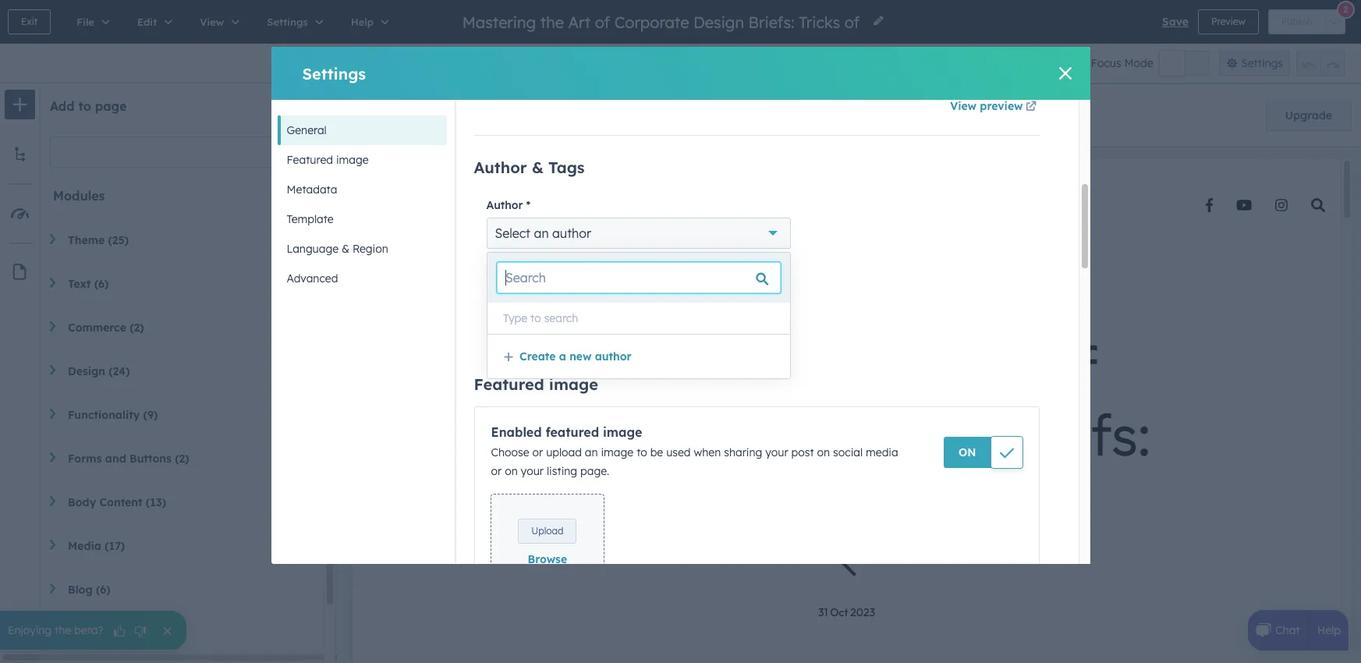 Task type: describe. For each thing, give the bounding box(es) containing it.
publish group
[[1268, 9, 1346, 34]]

featured image button
[[277, 145, 447, 175]]

an inside select an author popup button
[[534, 226, 549, 241]]

type
[[503, 311, 528, 325]]

view preview link
[[950, 99, 1039, 113]]

1 vertical spatial tags
[[486, 270, 511, 284]]

when
[[694, 446, 721, 460]]

create
[[520, 349, 556, 364]]

Search search field
[[497, 262, 781, 293]]

author inside popup button
[[552, 226, 591, 241]]

1 vertical spatial on
[[505, 464, 518, 478]]

select for select one or more tags
[[495, 298, 530, 314]]

blog.
[[619, 108, 650, 123]]

focus mode element
[[1160, 51, 1210, 76]]

listing
[[547, 464, 577, 478]]

settings inside dialog
[[302, 64, 366, 83]]

author inside button
[[595, 349, 632, 364]]

metadata button
[[277, 175, 447, 204]]

search
[[544, 311, 578, 325]]

more
[[575, 298, 605, 314]]

beta?
[[74, 623, 103, 637]]

general
[[287, 123, 327, 137]]

2 vertical spatial your
[[521, 464, 544, 478]]

to for add
[[78, 98, 91, 114]]

browse images
[[528, 553, 567, 585]]

new
[[570, 349, 592, 364]]

thumbsup image
[[113, 624, 127, 639]]

browse
[[528, 553, 567, 567]]

author & tags
[[474, 158, 585, 177]]

dialog containing settings
[[271, 0, 1090, 659]]

enabled
[[491, 425, 542, 440]]

one
[[534, 298, 556, 314]]

to for type
[[531, 311, 541, 325]]

0 vertical spatial or
[[559, 298, 571, 314]]

close image for settings
[[1059, 67, 1071, 80]]

0 vertical spatial on
[[817, 446, 830, 460]]

publish
[[1281, 16, 1313, 27]]

save button
[[1162, 12, 1189, 31]]

post
[[791, 446, 814, 460]]

view preview
[[950, 99, 1023, 113]]

template
[[287, 212, 334, 226]]

featured inside button
[[287, 153, 333, 167]]

select one or more tags
[[495, 298, 635, 314]]

images
[[528, 571, 567, 585]]

page
[[95, 98, 127, 114]]

focus mode
[[1091, 56, 1154, 70]]

help
[[1317, 623, 1341, 637]]

select an author
[[495, 226, 591, 241]]

type to search
[[503, 311, 578, 325]]

select an author button
[[486, 218, 791, 249]]

1 vertical spatial featured image
[[474, 375, 598, 394]]

author for author & tags
[[474, 158, 527, 177]]

create a new author button
[[503, 347, 632, 366]]

the for beta?
[[55, 623, 71, 637]]

view
[[950, 99, 977, 113]]

settings button
[[1219, 50, 1290, 76]]

preview
[[1211, 16, 1246, 27]]

exit
[[21, 16, 38, 27]]

upgrade link
[[1266, 100, 1352, 131]]



Task type: vqa. For each thing, say whether or not it's contained in the screenshot.
the right "Featured"
yes



Task type: locate. For each thing, give the bounding box(es) containing it.
0 horizontal spatial featured image
[[287, 153, 369, 167]]

0 horizontal spatial tags
[[486, 270, 511, 284]]

1 vertical spatial to
[[531, 311, 541, 325]]

be
[[650, 446, 663, 460]]

thumbsdown image
[[133, 624, 147, 639]]

an
[[534, 226, 549, 241], [585, 446, 598, 460]]

to right add
[[78, 98, 91, 114]]

1 vertical spatial &
[[342, 242, 350, 256]]

0 horizontal spatial the
[[55, 623, 71, 637]]

tags up type
[[486, 270, 511, 284]]

author
[[474, 158, 527, 177], [486, 198, 523, 212]]

1 vertical spatial or
[[532, 446, 543, 460]]

1 vertical spatial featured
[[474, 375, 544, 394]]

1 vertical spatial close image
[[307, 102, 316, 112]]

2
[[1343, 4, 1348, 14]]

image inside button
[[336, 153, 369, 167]]

author down author & tags
[[486, 198, 523, 212]]

featured down the create
[[474, 375, 544, 394]]

0 vertical spatial featured
[[287, 153, 333, 167]]

an down author & tags
[[534, 226, 549, 241]]

1 horizontal spatial featured
[[474, 375, 544, 394]]

featured image down the create
[[474, 375, 598, 394]]

1 vertical spatial select
[[495, 298, 530, 314]]

1 horizontal spatial to
[[531, 311, 541, 325]]

your right from
[[585, 108, 615, 123]]

image
[[336, 153, 369, 167], [549, 375, 598, 394], [603, 425, 642, 440], [601, 446, 634, 460]]

link opens in a new window image
[[1026, 102, 1037, 113], [1026, 102, 1037, 113]]

a
[[559, 349, 566, 364]]

sharing
[[724, 446, 762, 460]]

metadata
[[287, 183, 337, 197]]

modules
[[53, 188, 105, 204]]

or down choose
[[491, 464, 502, 478]]

your left post
[[765, 446, 788, 460]]

select
[[495, 226, 530, 241], [495, 298, 530, 314]]

focus
[[1091, 56, 1122, 70]]

your down choose
[[521, 464, 544, 478]]

1 vertical spatial an
[[585, 446, 598, 460]]

an up page.
[[585, 446, 598, 460]]

settings inside button
[[1241, 56, 1283, 70]]

media
[[866, 446, 898, 460]]

language & region
[[287, 242, 388, 256]]

select left one
[[495, 298, 530, 314]]

add
[[50, 98, 75, 114]]

featured
[[546, 425, 599, 440]]

preview
[[980, 99, 1023, 113]]

0 vertical spatial &
[[532, 158, 544, 177]]

select down author & tags
[[495, 226, 530, 241]]

upload button
[[518, 519, 577, 544]]

0 vertical spatial the
[[436, 108, 456, 123]]

social
[[833, 446, 863, 460]]

tags
[[609, 298, 635, 314]]

1 horizontal spatial tags
[[548, 158, 585, 177]]

publish button
[[1268, 9, 1326, 34]]

tags
[[548, 158, 585, 177], [486, 270, 511, 284]]

1 horizontal spatial featured image
[[474, 375, 598, 394]]

& for language
[[342, 242, 350, 256]]

your
[[585, 108, 615, 123], [765, 446, 788, 460], [521, 464, 544, 478]]

& left region
[[342, 242, 350, 256]]

0 vertical spatial author
[[552, 226, 591, 241]]

0 horizontal spatial an
[[534, 226, 549, 241]]

0 horizontal spatial close image
[[307, 102, 316, 112]]

1 vertical spatial author
[[595, 349, 632, 364]]

upload
[[531, 525, 564, 537]]

1 horizontal spatial close image
[[1059, 67, 1071, 80]]

2 vertical spatial or
[[491, 464, 502, 478]]

advanced
[[287, 271, 338, 286]]

close image for add to page
[[307, 102, 316, 112]]

the left 'beta?'
[[55, 623, 71, 637]]

settings down preview button
[[1241, 56, 1283, 70]]

0 horizontal spatial featured
[[287, 153, 333, 167]]

browse images button
[[507, 550, 588, 588]]

the for hubspot
[[436, 108, 456, 123]]

on down choose
[[505, 464, 518, 478]]

enjoying the beta?
[[8, 623, 103, 637]]

remove
[[381, 108, 432, 123]]

to inside enabled featured image choose or upload an image to be used when sharing your post on social media or on your listing page.
[[637, 446, 647, 460]]

on right post
[[817, 446, 830, 460]]

logo
[[519, 108, 547, 123]]

close image up general
[[307, 102, 316, 112]]

0 vertical spatial to
[[78, 98, 91, 114]]

&
[[532, 158, 544, 177], [342, 242, 350, 256]]

to left be
[[637, 446, 647, 460]]

add to page
[[50, 98, 127, 114]]

featured image
[[287, 153, 369, 167], [474, 375, 598, 394]]

choose
[[491, 446, 529, 460]]

author
[[552, 226, 591, 241], [595, 349, 632, 364]]

or left the "upload"
[[532, 446, 543, 460]]

1 horizontal spatial an
[[585, 446, 598, 460]]

enabled featured image choose or upload an image to be used when sharing your post on social media or on your listing page.
[[491, 425, 898, 478]]

0 horizontal spatial author
[[552, 226, 591, 241]]

to
[[78, 98, 91, 114], [531, 311, 541, 325], [637, 446, 647, 460]]

1 select from the top
[[495, 226, 530, 241]]

the
[[436, 108, 456, 123], [55, 623, 71, 637]]

language & region button
[[277, 234, 447, 264]]

create a new author
[[520, 349, 632, 364]]

settings
[[1241, 56, 1283, 70], [302, 64, 366, 83]]

featured image inside button
[[287, 153, 369, 167]]

dialog
[[271, 0, 1090, 659]]

on
[[959, 446, 976, 460]]

mode
[[1125, 56, 1154, 70]]

language
[[287, 242, 339, 256]]

settings up general
[[302, 64, 366, 83]]

0 vertical spatial an
[[534, 226, 549, 241]]

1 horizontal spatial the
[[436, 108, 456, 123]]

tags down from
[[548, 158, 585, 177]]

0 vertical spatial your
[[585, 108, 615, 123]]

remove the hubspot logo from your blog.
[[381, 108, 650, 123]]

& inside button
[[342, 242, 350, 256]]

chat
[[1276, 623, 1300, 637]]

2 vertical spatial to
[[637, 446, 647, 460]]

general button
[[277, 115, 447, 145]]

0 horizontal spatial or
[[491, 464, 502, 478]]

0 horizontal spatial &
[[342, 242, 350, 256]]

featured
[[287, 153, 333, 167], [474, 375, 544, 394]]

exit link
[[8, 9, 51, 34]]

author down hubspot
[[474, 158, 527, 177]]

advanced button
[[277, 264, 447, 293]]

select for select an author
[[495, 226, 530, 241]]

0 vertical spatial featured image
[[287, 153, 369, 167]]

& down logo
[[532, 158, 544, 177]]

or
[[559, 298, 571, 314], [532, 446, 543, 460], [491, 464, 502, 478]]

0 vertical spatial tags
[[548, 158, 585, 177]]

1 horizontal spatial or
[[532, 446, 543, 460]]

close image
[[1059, 67, 1071, 80], [307, 102, 316, 112]]

1 vertical spatial the
[[55, 623, 71, 637]]

0 horizontal spatial on
[[505, 464, 518, 478]]

region
[[353, 242, 388, 256]]

upload
[[546, 446, 582, 460]]

author right "new"
[[595, 349, 632, 364]]

group
[[1297, 50, 1346, 76]]

1 vertical spatial your
[[765, 446, 788, 460]]

0 horizontal spatial to
[[78, 98, 91, 114]]

page.
[[580, 464, 610, 478]]

the right remove
[[436, 108, 456, 123]]

Search search field
[[50, 137, 326, 168]]

enjoying the beta? button
[[0, 611, 186, 650]]

1 horizontal spatial author
[[595, 349, 632, 364]]

2 horizontal spatial to
[[637, 446, 647, 460]]

1 horizontal spatial settings
[[1241, 56, 1283, 70]]

featured up 'metadata'
[[287, 153, 333, 167]]

1 horizontal spatial on
[[817, 446, 830, 460]]

author for author
[[486, 198, 523, 212]]

& for author
[[532, 158, 544, 177]]

save
[[1162, 15, 1189, 29]]

1 horizontal spatial your
[[585, 108, 615, 123]]

on
[[817, 446, 830, 460], [505, 464, 518, 478]]

2 select from the top
[[495, 298, 530, 314]]

to right type
[[531, 311, 541, 325]]

hubspot
[[460, 108, 515, 123]]

featured image up 'metadata'
[[287, 153, 369, 167]]

0 vertical spatial author
[[474, 158, 527, 177]]

0 vertical spatial close image
[[1059, 67, 1071, 80]]

None field
[[461, 11, 866, 32]]

or right one
[[559, 298, 571, 314]]

1 horizontal spatial &
[[532, 158, 544, 177]]

used
[[666, 446, 691, 460]]

author up select one or more tags
[[552, 226, 591, 241]]

preview button
[[1198, 9, 1259, 34]]

2 horizontal spatial your
[[765, 446, 788, 460]]

the inside button
[[55, 623, 71, 637]]

select inside popup button
[[495, 226, 530, 241]]

enjoying
[[8, 623, 52, 637]]

an inside enabled featured image choose or upload an image to be used when sharing your post on social media or on your listing page.
[[585, 446, 598, 460]]

upgrade
[[1285, 108, 1332, 122]]

0 vertical spatial select
[[495, 226, 530, 241]]

close image left focus
[[1059, 67, 1071, 80]]

template button
[[277, 204, 447, 234]]

1 vertical spatial author
[[486, 198, 523, 212]]

0 horizontal spatial your
[[521, 464, 544, 478]]

2 horizontal spatial or
[[559, 298, 571, 314]]

0 horizontal spatial settings
[[302, 64, 366, 83]]

from
[[551, 108, 581, 123]]



